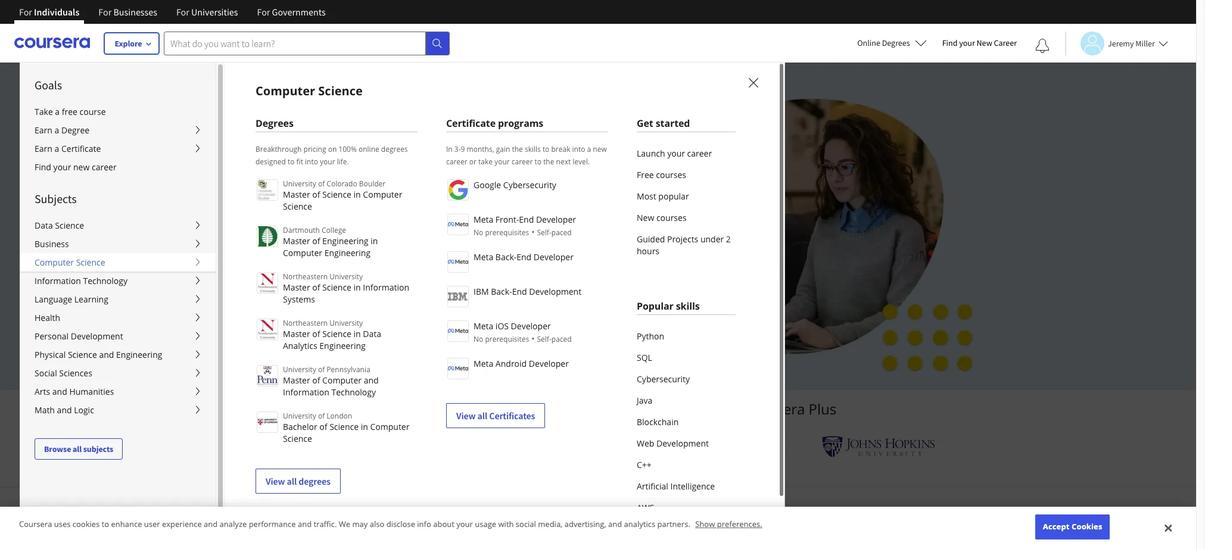 Task type: locate. For each thing, give the bounding box(es) containing it.
show preferences. link
[[695, 519, 762, 530]]

view all certificates list
[[446, 178, 608, 428]]

2 master from the top
[[283, 235, 310, 247]]

find inside find your new career link
[[35, 161, 51, 173]]

access
[[316, 167, 355, 185]]

computer science button
[[20, 253, 216, 272]]

new
[[977, 38, 992, 48], [637, 212, 654, 223]]

northeastern up analytics
[[283, 318, 328, 328]]

master up systems
[[283, 282, 310, 293]]

1 vertical spatial development
[[71, 331, 123, 342]]

computer up london
[[322, 375, 362, 386]]

social sciences button
[[20, 364, 216, 382]]

None search field
[[164, 31, 450, 55]]

courses down popular
[[656, 212, 687, 223]]

1 vertical spatial northeastern
[[283, 318, 328, 328]]

1 paced from the top
[[551, 228, 572, 238]]

find left career
[[942, 38, 957, 48]]

1 horizontal spatial development
[[529, 286, 581, 297]]

1 horizontal spatial information
[[283, 387, 329, 398]]

university up trial
[[330, 272, 363, 282]]

technology down pennsylvania
[[331, 387, 376, 398]]

java link
[[637, 390, 736, 412]]

guided projects under 2 hours
[[637, 233, 731, 257]]

popular
[[637, 300, 674, 313]]

0 horizontal spatial degrees
[[256, 117, 294, 130]]

meta for meta front-end developer no prerequisites • self-paced
[[474, 214, 493, 225]]

northeastern university  logo image for master of science in data analytics engineering
[[257, 319, 278, 340]]

self- up meta back-end developer
[[537, 228, 551, 238]]

0 horizontal spatial data
[[35, 220, 53, 231]]

$59 /month, cancel anytime
[[253, 267, 366, 278]]

1 vertical spatial technology
[[331, 387, 376, 398]]

2 horizontal spatial development
[[656, 438, 709, 449]]

2 meta from the top
[[474, 251, 493, 263]]

1 vertical spatial certificate
[[61, 143, 101, 154]]

skills up python link
[[676, 300, 700, 313]]

1 vertical spatial day
[[340, 322, 355, 334]]

list containing python
[[637, 326, 736, 549]]

university down fit in the top of the page
[[283, 179, 316, 189]]

meta
[[474, 214, 493, 225], [474, 251, 493, 263], [474, 320, 493, 332], [474, 358, 493, 369]]

on left 100%
[[328, 144, 337, 154]]

cybersecurity down in 3-9 months, gain the skills to break into a new career or take your career to the next level.
[[503, 179, 556, 191]]

0 vertical spatial skills
[[525, 144, 541, 154]]

meta inside meta ios developer no prerequisites • self-paced
[[474, 320, 493, 332]]

all right 275+
[[477, 410, 487, 422]]

northeastern inside northeastern university master of science in data analytics engineering
[[283, 318, 328, 328]]

into up "level."
[[572, 144, 585, 154]]

browse
[[44, 444, 71, 454]]

university of pennsylvania master of computer and information technology
[[283, 365, 379, 398]]

1 vertical spatial degrees
[[299, 475, 330, 487]]

master inside university of colorado boulder master of science in computer science
[[283, 189, 310, 200]]

3 meta from the top
[[474, 320, 493, 332]]

master inside northeastern university master of science in data analytics engineering
[[283, 328, 310, 340]]

show notifications image
[[1035, 39, 1050, 53]]

information up the "bachelor"
[[283, 387, 329, 398]]

explore menu element
[[20, 63, 216, 460]]

2 vertical spatial development
[[656, 438, 709, 449]]

0 vertical spatial free
[[637, 169, 654, 180]]

computer down what do you want to learn? text box on the left of page
[[256, 83, 315, 99]]

1 horizontal spatial into
[[572, 144, 585, 154]]

development down blockchain link
[[656, 438, 709, 449]]

coursera up hec paris image
[[744, 399, 805, 419]]

1 partnername logo image from the top
[[447, 179, 469, 201]]

list for started
[[637, 143, 736, 262]]

jeremy miller
[[1108, 38, 1155, 49]]

blockchain
[[637, 416, 679, 428]]

into
[[572, 144, 585, 154], [305, 157, 318, 167]]

paced
[[551, 228, 572, 238], [551, 334, 572, 344]]

0 horizontal spatial technology
[[83, 275, 127, 287]]

developer inside meta front-end developer no prerequisites • self-paced
[[536, 214, 576, 225]]

2 vertical spatial end
[[512, 286, 527, 297]]

1 horizontal spatial coursera
[[744, 399, 805, 419]]

start 7-day free trial
[[272, 294, 358, 306]]

no down programs—all
[[474, 228, 483, 238]]

1 prerequisites from the top
[[485, 228, 529, 238]]

1 horizontal spatial technology
[[331, 387, 376, 398]]

break
[[551, 144, 570, 154]]

northeastern
[[283, 272, 328, 282], [283, 318, 328, 328]]

to inside breakthrough pricing on 100% online degrees designed to fit into your life.
[[288, 157, 295, 167]]

degrees inside list
[[299, 475, 330, 487]]

3 master from the top
[[283, 282, 310, 293]]

free
[[637, 169, 654, 180], [319, 294, 337, 306]]

northeastern inside 'northeastern university master of science in information systems'
[[283, 272, 328, 282]]

end down google cybersecurity link
[[519, 214, 534, 225]]

end down meta front-end developer no prerequisites • self-paced in the top left of the page
[[517, 251, 531, 263]]

self- inside meta ios developer no prerequisites • self-paced
[[537, 334, 551, 344]]

meta inside meta front-end developer no prerequisites • self-paced
[[474, 214, 493, 225]]

degrees right online
[[882, 38, 910, 48]]

your right about
[[456, 519, 473, 530]]

skills left break
[[525, 144, 541, 154]]

2 courses from the top
[[656, 212, 687, 223]]

1 horizontal spatial view
[[456, 410, 476, 422]]

2 self- from the top
[[537, 334, 551, 344]]

1 vertical spatial northeastern university  logo image
[[257, 319, 278, 340]]

close image
[[745, 74, 761, 90], [745, 74, 761, 90], [746, 75, 761, 91]]

management
[[670, 524, 721, 535]]

self- up meta android developer link
[[537, 334, 551, 344]]

prerequisites inside meta front-end developer no prerequisites • self-paced
[[485, 228, 529, 238]]

4 partnername logo image from the top
[[447, 286, 469, 307]]

1 horizontal spatial certificate
[[446, 117, 496, 130]]

development inside view all certificates list
[[529, 286, 581, 297]]

all right the browse
[[73, 444, 82, 454]]

science up business at top left
[[55, 220, 84, 231]]

into right fit in the top of the page
[[305, 157, 318, 167]]

trial
[[339, 294, 358, 306]]

1 vertical spatial courses
[[656, 212, 687, 223]]

end inside meta front-end developer no prerequisites • self-paced
[[519, 214, 534, 225]]

6 partnername logo image from the top
[[447, 358, 469, 379]]

for businesses
[[98, 6, 157, 18]]

1 • from the top
[[531, 226, 535, 238]]

1 vertical spatial data
[[363, 328, 381, 340]]

analytics
[[624, 519, 655, 530]]

development up physical science and engineering
[[71, 331, 123, 342]]

1 horizontal spatial new
[[977, 38, 992, 48]]

into inside breakthrough pricing on 100% online degrees designed to fit into your life.
[[305, 157, 318, 167]]

popular
[[658, 191, 689, 202]]

1 vertical spatial cybersecurity
[[637, 373, 690, 385]]

2 for from the left
[[98, 6, 112, 18]]

0 horizontal spatial free
[[319, 294, 337, 306]]

earn down earn a degree
[[35, 143, 52, 154]]

programs—all
[[460, 188, 547, 206]]

to left fit in the top of the page
[[288, 157, 295, 167]]

1 northeastern from the top
[[283, 272, 328, 282]]

meta up ibm
[[474, 251, 493, 263]]

hec paris image
[[742, 435, 784, 459]]

university for science
[[283, 411, 316, 421]]

development down meta back-end developer link
[[529, 286, 581, 297]]

a up "level."
[[587, 144, 591, 154]]

master up analytics
[[283, 328, 310, 340]]

2 paced from the top
[[551, 334, 572, 344]]

traffic.
[[314, 519, 337, 530]]

meta back-end developer link
[[446, 250, 608, 273]]

personal development button
[[20, 327, 216, 345]]

information technology button
[[20, 272, 216, 290]]

ios
[[496, 320, 509, 332]]

master inside 'northeastern university master of science in information systems'
[[283, 282, 310, 293]]

career up courses,
[[512, 157, 533, 167]]

on inside breakthrough pricing on 100% online degrees designed to fit into your life.
[[328, 144, 337, 154]]

1 vertical spatial end
[[517, 251, 531, 263]]

data left 'back'
[[363, 328, 381, 340]]

university for of
[[283, 179, 316, 189]]

1 vertical spatial no
[[474, 334, 483, 344]]

1 horizontal spatial degrees
[[882, 38, 910, 48]]

275+ leading universities and companies with coursera plus
[[438, 399, 836, 419]]

end
[[519, 214, 534, 225], [517, 251, 531, 263], [512, 286, 527, 297]]

all down university of illinois at urbana-champaign image
[[287, 475, 297, 487]]

sql
[[637, 352, 652, 363]]

prerequisites inside meta ios developer no prerequisites • self-paced
[[485, 334, 529, 344]]

courses for new courses
[[656, 212, 687, 223]]

1 horizontal spatial day
[[340, 322, 355, 334]]

2 horizontal spatial information
[[363, 282, 409, 293]]

1 no from the top
[[474, 228, 483, 238]]

business button
[[20, 235, 216, 253]]

partnername logo image
[[447, 179, 469, 201], [447, 214, 469, 235], [447, 251, 469, 273], [447, 286, 469, 307], [447, 320, 469, 342], [447, 358, 469, 379]]

degrees up breakthrough
[[256, 117, 294, 130]]

a left degree
[[55, 124, 59, 136]]

0 vertical spatial earn
[[35, 124, 52, 136]]

arts
[[35, 386, 50, 397]]

university up university of illinois at urbana-champaign image
[[283, 411, 316, 421]]

view for certificate programs
[[456, 410, 476, 422]]

2 earn from the top
[[35, 143, 52, 154]]

/month,
[[267, 267, 301, 278]]

plus
[[809, 399, 836, 419]]

development for web development
[[656, 438, 709, 449]]

day inside button
[[302, 294, 317, 306]]

uses
[[54, 519, 71, 530]]

earn for earn a certificate
[[35, 143, 52, 154]]

0 vertical spatial paced
[[551, 228, 572, 238]]

1 meta from the top
[[474, 214, 493, 225]]

partnername logo image inside meta back-end developer link
[[447, 251, 469, 273]]

into inside in 3-9 months, gain the skills to break into a new career or take your career to the next level.
[[572, 144, 585, 154]]

1 vertical spatial computer science
[[35, 257, 105, 268]]

1 vertical spatial find
[[35, 161, 51, 173]]

to left next
[[535, 157, 541, 167]]

0 vertical spatial computer science
[[256, 83, 363, 99]]

end for meta back-end developer
[[517, 251, 531, 263]]

1 vertical spatial new
[[637, 212, 654, 223]]

skills inside in 3-9 months, gain the skills to break into a new career or take your career to the next level.
[[525, 144, 541, 154]]

courses up popular
[[656, 169, 686, 180]]

partnername logo image for google cybersecurity
[[447, 179, 469, 201]]

0 vertical spatial certificate
[[446, 117, 496, 130]]

programs
[[498, 117, 543, 130]]

started
[[656, 117, 690, 130]]

to up ready
[[359, 167, 371, 185]]

partnername logo image for ibm back-end development
[[447, 286, 469, 307]]

browse all subjects button
[[35, 438, 123, 460]]

computer down business at top left
[[35, 257, 74, 268]]

back- for ibm
[[491, 286, 512, 297]]

for for governments
[[257, 6, 270, 18]]

1 vertical spatial earn
[[35, 143, 52, 154]]

4 meta from the top
[[474, 358, 493, 369]]

under
[[700, 233, 724, 245]]

earn for earn a degree
[[35, 124, 52, 136]]

• up meta back-end developer
[[531, 226, 535, 238]]

in inside university of colorado boulder master of science in computer science
[[354, 189, 361, 200]]

back- right ibm
[[491, 286, 512, 297]]

also
[[370, 519, 384, 530]]

0 vertical spatial degrees
[[882, 38, 910, 48]]

physical science and engineering
[[35, 349, 162, 360]]

of inside northeastern university master of science in data analytics engineering
[[312, 328, 320, 340]]

product
[[637, 524, 667, 535]]

meta for meta back-end developer
[[474, 251, 493, 263]]

university of colorado boulder logo image
[[257, 179, 278, 201]]

prerequisites
[[485, 228, 529, 238], [485, 334, 529, 344]]

job-
[[335, 188, 359, 206]]

2 prerequisites from the top
[[485, 334, 529, 344]]

science up information technology
[[76, 257, 105, 268]]

data
[[35, 220, 53, 231], [363, 328, 381, 340]]

end for ibm back-end development
[[512, 286, 527, 297]]

your inside the unlimited access to 7,000+ world-class courses, hands-on projects, and job-ready certificate programs—all included in your subscription
[[253, 209, 280, 227]]

new inside in 3-9 months, gain the skills to break into a new career or take your career to the next level.
[[593, 144, 607, 154]]

computer inside university of london bachelor of science in computer science
[[370, 421, 409, 432]]

view all certificates
[[456, 410, 535, 422]]

engineering inside "popup button"
[[116, 349, 162, 360]]

your down gain
[[494, 157, 510, 167]]

2 northeastern from the top
[[283, 318, 328, 328]]

2 • from the top
[[531, 333, 535, 344]]

1 vertical spatial all
[[73, 444, 82, 454]]

career inside list
[[687, 148, 712, 159]]

and left logic
[[57, 404, 72, 416]]

cybersecurity up java
[[637, 373, 690, 385]]

0 vertical spatial no
[[474, 228, 483, 238]]

language
[[35, 294, 72, 305]]

1 horizontal spatial data
[[363, 328, 381, 340]]

arts and humanities
[[35, 386, 114, 397]]

0 horizontal spatial on
[[328, 144, 337, 154]]

information
[[35, 275, 81, 287], [363, 282, 409, 293], [283, 387, 329, 398]]

0 horizontal spatial certificate
[[61, 143, 101, 154]]

1 horizontal spatial free
[[637, 169, 654, 180]]

a inside popup button
[[55, 124, 59, 136]]

0 vertical spatial new
[[593, 144, 607, 154]]

take
[[478, 157, 493, 167]]

coursera uses cookies to enhance user experience and analyze performance and traffic. we may also disclose info about your usage with social media, advertising, and analytics partners. show preferences.
[[19, 519, 762, 530]]

0 horizontal spatial all
[[73, 444, 82, 454]]

5 partnername logo image from the top
[[447, 320, 469, 342]]

university inside university of colorado boulder master of science in computer science
[[283, 179, 316, 189]]

0 vertical spatial •
[[531, 226, 535, 238]]

0 vertical spatial find
[[942, 38, 957, 48]]

computer science up coursera plus image
[[256, 83, 363, 99]]

master inside the dartmouth college master of engineering in computer engineering
[[283, 235, 310, 247]]

1 list from the top
[[637, 143, 736, 262]]

degrees right the online
[[381, 144, 408, 154]]

2 list from the top
[[637, 326, 736, 549]]

most popular link
[[637, 186, 736, 207]]

0 vertical spatial coursera
[[744, 399, 805, 419]]

0 horizontal spatial coursera
[[19, 519, 52, 530]]

1 northeastern university  logo image from the top
[[257, 272, 278, 294]]

for left businesses
[[98, 6, 112, 18]]

in inside northeastern university master of science in data analytics engineering
[[354, 328, 361, 340]]

in inside the dartmouth college master of engineering in computer engineering
[[371, 235, 378, 247]]

degrees inside dropdown button
[[882, 38, 910, 48]]

2 vertical spatial all
[[287, 475, 297, 487]]

career
[[687, 148, 712, 159], [446, 157, 467, 167], [512, 157, 533, 167], [92, 161, 117, 173]]

hands-
[[545, 167, 586, 185]]

find your new career
[[942, 38, 1017, 48]]

university inside university of pennsylvania master of computer and information technology
[[283, 365, 316, 375]]

northeastern for systems
[[283, 272, 328, 282]]

life.
[[337, 157, 349, 167]]

master right university of pennsylvania logo
[[283, 375, 310, 386]]

2 no from the top
[[474, 334, 483, 344]]

1 horizontal spatial degrees
[[381, 144, 408, 154]]

close image
[[745, 74, 761, 90], [745, 74, 761, 90]]

courses inside 'link'
[[656, 169, 686, 180]]

university inside university of london bachelor of science in computer science
[[283, 411, 316, 421]]

developer down meta front-end developer no prerequisites • self-paced in the top left of the page
[[534, 251, 574, 263]]

developer down included
[[536, 214, 576, 225]]

free inside button
[[319, 294, 337, 306]]

0 horizontal spatial development
[[71, 331, 123, 342]]

certificate up find your new career
[[61, 143, 101, 154]]

0 horizontal spatial skills
[[525, 144, 541, 154]]

partnername logo image inside meta android developer link
[[447, 358, 469, 379]]

engineering
[[322, 235, 368, 247], [324, 247, 371, 259], [319, 340, 366, 351], [116, 349, 162, 360]]

0 horizontal spatial new
[[637, 212, 654, 223]]

for
[[19, 6, 32, 18], [98, 6, 112, 18], [176, 6, 189, 18], [257, 6, 270, 18]]

information up language
[[35, 275, 81, 287]]

coursera left uses
[[19, 519, 52, 530]]

0 vertical spatial the
[[512, 144, 523, 154]]

information technology
[[35, 275, 127, 287]]

computer down 7,000+
[[363, 189, 402, 200]]

0 vertical spatial northeastern university  logo image
[[257, 272, 278, 294]]

artificial intelligence link
[[637, 476, 736, 497]]

in 3-9 months, gain the skills to break into a new career or take your career to the next level.
[[446, 144, 607, 167]]

science up dartmouth
[[283, 201, 312, 212]]

your down earn a certificate
[[53, 161, 71, 173]]

view left the certificates
[[456, 410, 476, 422]]

meta left android
[[474, 358, 493, 369]]

4 master from the top
[[283, 328, 310, 340]]

partnername logo image for meta back-end developer
[[447, 251, 469, 273]]

find inside find your new career link
[[942, 38, 957, 48]]

0 vertical spatial new
[[977, 38, 992, 48]]

career up free courses 'link'
[[687, 148, 712, 159]]

and up subscription
[[308, 188, 332, 206]]

computer science up information technology
[[35, 257, 105, 268]]

1 master from the top
[[283, 189, 310, 200]]

university
[[283, 179, 316, 189], [330, 272, 363, 282], [330, 318, 363, 328], [283, 365, 316, 375], [283, 411, 316, 421]]

artificial intelligence
[[637, 481, 715, 492]]

degrees inside 'computer science' menu item
[[256, 117, 294, 130]]

development inside popup button
[[71, 331, 123, 342]]

your down projects,
[[253, 209, 280, 227]]

0 horizontal spatial cybersecurity
[[503, 179, 556, 191]]

2 horizontal spatial all
[[477, 410, 487, 422]]

technology inside university of pennsylvania master of computer and information technology
[[331, 387, 376, 398]]

4 for from the left
[[257, 6, 270, 18]]

developer inside meta ios developer no prerequisites • self-paced
[[511, 320, 551, 332]]

cookies
[[1072, 521, 1102, 532]]

0 horizontal spatial into
[[305, 157, 318, 167]]

university down trial
[[330, 318, 363, 328]]

7,000+
[[375, 167, 415, 185]]

free inside 'link'
[[637, 169, 654, 180]]

meta ios developer no prerequisites • self-paced
[[474, 320, 572, 344]]

0 horizontal spatial new
[[73, 161, 90, 173]]

and up social sciences dropdown button
[[99, 349, 114, 360]]

1 vertical spatial the
[[543, 157, 554, 167]]

0 vertical spatial into
[[572, 144, 585, 154]]

0 vertical spatial view
[[456, 410, 476, 422]]

0 horizontal spatial view
[[266, 475, 285, 487]]

0 vertical spatial data
[[35, 220, 53, 231]]

0 vertical spatial with
[[307, 322, 326, 334]]

systems
[[283, 294, 315, 305]]

universities
[[526, 399, 602, 419]]

or left $399
[[253, 322, 262, 334]]

3-
[[454, 144, 461, 154]]

master for master of engineering in computer engineering
[[283, 235, 310, 247]]

1 horizontal spatial computer science
[[256, 83, 363, 99]]

3 for from the left
[[176, 6, 189, 18]]

3 partnername logo image from the top
[[447, 251, 469, 273]]

and down money-
[[364, 375, 379, 386]]

subscription
[[284, 209, 359, 227]]

1 vertical spatial skills
[[676, 300, 700, 313]]

new left career
[[977, 38, 992, 48]]

a
[[55, 106, 60, 117], [55, 124, 59, 136], [55, 143, 59, 154], [587, 144, 591, 154]]

a inside popup button
[[55, 143, 59, 154]]

1 courses from the top
[[656, 169, 686, 180]]

1 horizontal spatial or
[[469, 157, 476, 167]]

take a free course link
[[20, 102, 216, 121]]

in inside the unlimited access to 7,000+ world-class courses, hands-on projects, and job-ready certificate programs—all included in your subscription
[[606, 188, 617, 206]]

0 vertical spatial courses
[[656, 169, 686, 180]]

unlimited access to 7,000+ world-class courses, hands-on projects, and job-ready certificate programs—all included in your subscription
[[253, 167, 617, 227]]

certificate
[[446, 117, 496, 130], [61, 143, 101, 154]]

career down earn a certificate popup button
[[92, 161, 117, 173]]

1 for from the left
[[19, 6, 32, 18]]

0 vertical spatial development
[[529, 286, 581, 297]]

google cybersecurity link
[[446, 178, 608, 201]]

your left life.
[[320, 157, 335, 167]]

1 vertical spatial free
[[319, 294, 337, 306]]

partnername logo image inside ibm back-end development link
[[447, 286, 469, 307]]

northeastern university  logo image
[[257, 272, 278, 294], [257, 319, 278, 340]]

1 vertical spatial or
[[253, 322, 262, 334]]

1 self- from the top
[[537, 228, 551, 238]]

1 vertical spatial •
[[531, 333, 535, 344]]

1 vertical spatial view
[[266, 475, 285, 487]]

and inside the unlimited access to 7,000+ world-class courses, hands-on projects, and job-ready certificate programs—all included in your subscription
[[308, 188, 332, 206]]

0 horizontal spatial information
[[35, 275, 81, 287]]

1 vertical spatial new
[[73, 161, 90, 173]]

0 vertical spatial self-
[[537, 228, 551, 238]]

back- for meta
[[496, 251, 517, 263]]

into for degrees
[[305, 157, 318, 167]]

1 vertical spatial on
[[586, 167, 602, 185]]

self- inside meta front-end developer no prerequisites • self-paced
[[537, 228, 551, 238]]

0 vertical spatial all
[[477, 410, 487, 422]]

python
[[637, 331, 664, 342]]

5 master from the top
[[283, 375, 310, 386]]

1 horizontal spatial with
[[498, 519, 514, 530]]

no down ibm
[[474, 334, 483, 344]]

developer right the ios
[[511, 320, 551, 332]]

dartmouth college master of engineering in computer engineering
[[283, 225, 378, 259]]

list
[[637, 143, 736, 262], [637, 326, 736, 549]]

view up performance
[[266, 475, 285, 487]]

johns hopkins university image
[[822, 436, 935, 458]]

a left free
[[55, 106, 60, 117]]

1 earn from the top
[[35, 124, 52, 136]]

university of pennsylvania logo image
[[257, 365, 278, 387]]

for left governments
[[257, 6, 270, 18]]

partnername logo image inside google cybersecurity link
[[447, 179, 469, 201]]

university inside northeastern university master of science in data analytics engineering
[[330, 318, 363, 328]]

0 vertical spatial prerequisites
[[485, 228, 529, 238]]

0 horizontal spatial find
[[35, 161, 51, 173]]

information inside university of pennsylvania master of computer and information technology
[[283, 387, 329, 398]]

0 vertical spatial technology
[[83, 275, 127, 287]]

list containing launch your career
[[637, 143, 736, 262]]

0 horizontal spatial day
[[302, 294, 317, 306]]

and left java
[[606, 399, 632, 419]]

a down earn a degree
[[55, 143, 59, 154]]

technology down computer science dropdown button
[[83, 275, 127, 287]]

0 horizontal spatial or
[[253, 322, 262, 334]]

computer science group
[[20, 62, 1205, 549]]

sas image
[[658, 438, 703, 457]]

science down the personal development on the left bottom of the page
[[68, 349, 97, 360]]

end down meta back-end developer link
[[512, 286, 527, 297]]

computer inside the dartmouth college master of engineering in computer engineering
[[283, 247, 322, 259]]

1 vertical spatial prerequisites
[[485, 334, 529, 344]]

into for certificate programs
[[572, 144, 585, 154]]

7-
[[294, 294, 302, 306]]

for left 'universities'
[[176, 6, 189, 18]]

0 vertical spatial cybersecurity
[[503, 179, 556, 191]]

earn inside popup button
[[35, 143, 52, 154]]

with down cybersecurity link
[[712, 399, 740, 419]]

0 vertical spatial back-
[[496, 251, 517, 263]]

with left 'social'
[[498, 519, 514, 530]]

0 vertical spatial day
[[302, 294, 317, 306]]

developer
[[536, 214, 576, 225], [534, 251, 574, 263], [511, 320, 551, 332], [529, 358, 569, 369]]

for for businesses
[[98, 6, 112, 18]]

science inside physical science and engineering "popup button"
[[68, 349, 97, 360]]

0 vertical spatial or
[[469, 157, 476, 167]]

2 northeastern university  logo image from the top
[[257, 319, 278, 340]]

new down earn a certificate
[[73, 161, 90, 173]]

new down most
[[637, 212, 654, 223]]

0 horizontal spatial with
[[307, 322, 326, 334]]



Task type: describe. For each thing, give the bounding box(es) containing it.
learning
[[74, 294, 108, 305]]

science up coursera plus image
[[318, 83, 363, 99]]

find your new career
[[35, 161, 117, 173]]

and left analyze
[[204, 519, 218, 530]]

your up free courses 'link'
[[667, 148, 685, 159]]

university of london bachelor of science in computer science
[[283, 411, 409, 444]]

pennsylvania
[[327, 365, 370, 375]]

your inside explore menu element
[[53, 161, 71, 173]]

meta for meta ios developer no prerequisites • self-paced
[[474, 320, 493, 332]]

college
[[322, 225, 346, 235]]

banner navigation
[[10, 0, 335, 33]]

money-
[[357, 322, 388, 334]]

aws link
[[637, 497, 736, 519]]

development for personal development
[[71, 331, 123, 342]]

2
[[726, 233, 731, 245]]

and left the traffic.
[[298, 519, 312, 530]]

or inside in 3-9 months, gain the skills to break into a new career or take your career to the next level.
[[469, 157, 476, 167]]

master inside university of pennsylvania master of computer and information technology
[[283, 375, 310, 386]]

to right cookies
[[102, 519, 109, 530]]

1 horizontal spatial the
[[543, 157, 554, 167]]

view all certificates link
[[446, 403, 545, 428]]

no inside meta front-end developer no prerequisites • self-paced
[[474, 228, 483, 238]]

start 7-day free trial button
[[253, 286, 377, 315]]

view for degrees
[[266, 475, 285, 487]]

all inside 'button'
[[73, 444, 82, 454]]

course
[[80, 106, 106, 117]]

a inside in 3-9 months, gain the skills to break into a new career or take your career to the next level.
[[587, 144, 591, 154]]

to inside the unlimited access to 7,000+ world-class courses, hands-on projects, and job-ready certificate programs—all included in your subscription
[[359, 167, 371, 185]]

courses for free courses
[[656, 169, 686, 180]]

guarantee
[[410, 322, 453, 334]]

for universities
[[176, 6, 238, 18]]

in inside university of london bachelor of science in computer science
[[361, 421, 368, 432]]

universities
[[191, 6, 238, 18]]

275+
[[438, 399, 470, 419]]

What do you want to learn? text field
[[164, 31, 426, 55]]

media,
[[538, 519, 562, 530]]

a for certificate
[[55, 143, 59, 154]]

colorado
[[327, 179, 357, 189]]

start
[[272, 294, 292, 306]]

2 partnername logo image from the top
[[447, 214, 469, 235]]

and left analytics
[[608, 519, 622, 530]]

front-
[[496, 214, 519, 225]]

science inside 'northeastern university master of science in information systems'
[[322, 282, 351, 293]]

artificial
[[637, 481, 668, 492]]

companies
[[635, 399, 708, 419]]

projects
[[667, 233, 698, 245]]

0 horizontal spatial the
[[512, 144, 523, 154]]

and right 'arts' in the bottom of the page
[[52, 386, 67, 397]]

language learning
[[35, 294, 108, 305]]

and inside university of pennsylvania master of computer and information technology
[[364, 375, 379, 386]]

computer inside university of colorado boulder master of science in computer science
[[363, 189, 402, 200]]

degrees inside breakthrough pricing on 100% online degrees designed to fit into your life.
[[381, 144, 408, 154]]

paced inside meta front-end developer no prerequisites • self-paced
[[551, 228, 572, 238]]

social
[[35, 368, 57, 379]]

developer inside meta back-end developer link
[[534, 251, 574, 263]]

career
[[994, 38, 1017, 48]]

on inside the unlimited access to 7,000+ world-class courses, hands-on projects, and job-ready certificate programs—all included in your subscription
[[586, 167, 602, 185]]

new inside explore menu element
[[73, 161, 90, 173]]

paced inside meta ios developer no prerequisites • self-paced
[[551, 334, 572, 344]]

launch your career
[[637, 148, 712, 159]]

2 horizontal spatial with
[[712, 399, 740, 419]]

math and logic
[[35, 404, 94, 416]]

help center image
[[1165, 518, 1179, 533]]

cybersecurity link
[[637, 369, 736, 390]]

all for degrees
[[287, 475, 297, 487]]

engineering inside northeastern university master of science in data analytics engineering
[[319, 340, 366, 351]]

pricing
[[304, 144, 326, 154]]

cancel
[[303, 267, 329, 278]]

web development
[[637, 438, 709, 449]]

ibm
[[474, 286, 489, 297]]

new inside 'computer science' menu item
[[637, 212, 654, 223]]

science inside northeastern university master of science in data analytics engineering
[[322, 328, 351, 340]]

technology inside 'popup button'
[[83, 275, 127, 287]]

designed
[[256, 157, 286, 167]]

earn a certificate
[[35, 143, 101, 154]]

product management link
[[637, 519, 736, 540]]

computer science menu item
[[224, 62, 1205, 549]]

goals
[[35, 77, 62, 92]]

developer inside meta android developer link
[[529, 358, 569, 369]]

a for free
[[55, 106, 60, 117]]

end for meta front-end developer no prerequisites • self-paced
[[519, 214, 534, 225]]

governments
[[272, 6, 326, 18]]

next
[[556, 157, 571, 167]]

data inside northeastern university master of science in data analytics engineering
[[363, 328, 381, 340]]

accept cookies
[[1043, 521, 1102, 532]]

find your new career link
[[936, 36, 1023, 51]]

$59
[[253, 267, 267, 278]]

science down the "bachelor"
[[283, 433, 312, 444]]

new courses
[[637, 212, 687, 223]]

northeastern for analytics
[[283, 318, 328, 328]]

no inside meta ios developer no prerequisites • self-paced
[[474, 334, 483, 344]]

view all degrees
[[266, 475, 330, 487]]

cybersecurity inside view all certificates list
[[503, 179, 556, 191]]

back
[[388, 322, 408, 334]]

• inside meta front-end developer no prerequisites • self-paced
[[531, 226, 535, 238]]

university of illinois at urbana-champaign image
[[261, 438, 354, 457]]

accept cookies button
[[1035, 515, 1110, 540]]

certificate inside 'computer science' menu item
[[446, 117, 496, 130]]

certificate inside popup button
[[61, 143, 101, 154]]

1 horizontal spatial cybersecurity
[[637, 373, 690, 385]]

university for computer
[[283, 365, 316, 375]]

data inside data science 'dropdown button'
[[35, 220, 53, 231]]

and inside "popup button"
[[99, 349, 114, 360]]

get started
[[637, 117, 690, 130]]

certificate programs
[[446, 117, 543, 130]]

science inside data science 'dropdown button'
[[55, 220, 84, 231]]

c++
[[637, 459, 652, 471]]

science down "access"
[[322, 189, 351, 200]]

social sciences
[[35, 368, 92, 379]]

online degrees button
[[848, 30, 936, 56]]

list for skills
[[637, 326, 736, 549]]

computer science inside dropdown button
[[35, 257, 105, 268]]

fit
[[296, 157, 303, 167]]

1 horizontal spatial skills
[[676, 300, 700, 313]]

• inside meta ios developer no prerequisites • self-paced
[[531, 333, 535, 344]]

your left career
[[959, 38, 975, 48]]

sciences
[[59, 368, 92, 379]]

businesses
[[113, 6, 157, 18]]

most popular
[[637, 191, 689, 202]]

to left break
[[543, 144, 549, 154]]

your inside breakthrough pricing on 100% online degrees designed to fit into your life.
[[320, 157, 335, 167]]

experience
[[162, 519, 202, 530]]

partnername logo image for meta android developer
[[447, 358, 469, 379]]

information inside 'northeastern university master of science in information systems'
[[363, 282, 409, 293]]

a for degree
[[55, 124, 59, 136]]

online
[[359, 144, 379, 154]]

information inside 'popup button'
[[35, 275, 81, 287]]

find for find your new career
[[35, 161, 51, 173]]

get
[[637, 117, 653, 130]]

jeremy
[[1108, 38, 1134, 49]]

university of london logo image
[[257, 412, 278, 433]]

your inside in 3-9 months, gain the skills to break into a new career or take your career to the next level.
[[494, 157, 510, 167]]

view all degrees link
[[256, 469, 341, 494]]

in inside 'northeastern university master of science in information systems'
[[354, 282, 361, 293]]

of inside 'northeastern university master of science in information systems'
[[312, 282, 320, 293]]

career down 3-
[[446, 157, 467, 167]]

university inside 'northeastern university master of science in information systems'
[[330, 272, 363, 282]]

/year
[[283, 322, 305, 334]]

coursera plus image
[[253, 112, 434, 130]]

web
[[637, 438, 654, 449]]

dartmouth college logo image
[[257, 226, 278, 247]]

find for find your new career
[[942, 38, 957, 48]]

of inside the dartmouth college master of engineering in computer engineering
[[312, 235, 320, 247]]

anytime
[[332, 267, 366, 278]]

for individuals
[[19, 6, 79, 18]]

master for master of science in information systems
[[283, 282, 310, 293]]

computer inside university of pennsylvania master of computer and information technology
[[322, 375, 362, 386]]

explore button
[[104, 33, 159, 54]]

all for certificate programs
[[477, 410, 487, 422]]

sql link
[[637, 347, 736, 369]]

for for universities
[[176, 6, 189, 18]]

master for master of science in data analytics engineering
[[283, 328, 310, 340]]

breakthrough
[[256, 144, 302, 154]]

university of colorado boulder master of science in computer science
[[283, 179, 402, 212]]

for for individuals
[[19, 6, 32, 18]]

level.
[[573, 157, 590, 167]]

launch your career link
[[637, 143, 736, 164]]

northeastern university  logo image for master of science in information systems
[[257, 272, 278, 294]]

science inside computer science dropdown button
[[76, 257, 105, 268]]

unlimited
[[253, 167, 312, 185]]

advertising,
[[565, 519, 606, 530]]

arts and humanities button
[[20, 382, 216, 401]]

physical science and engineering button
[[20, 345, 216, 364]]

usage
[[475, 519, 496, 530]]

ibm back-end development
[[474, 286, 581, 297]]

career inside explore menu element
[[92, 161, 117, 173]]

science up university of illinois at urbana-champaign image
[[329, 421, 359, 432]]

computer inside dropdown button
[[35, 257, 74, 268]]

view all degrees list
[[256, 178, 418, 494]]

computer science inside menu item
[[256, 83, 363, 99]]

preferences.
[[717, 519, 762, 530]]

or $399 /year with 14-day money-back guarantee
[[253, 322, 453, 334]]

coursera image
[[14, 34, 90, 53]]

meta for meta android developer
[[474, 358, 493, 369]]

humanities
[[69, 386, 114, 397]]

free courses link
[[637, 164, 736, 186]]

find your new career link
[[20, 158, 216, 176]]

enhance
[[111, 519, 142, 530]]



Task type: vqa. For each thing, say whether or not it's contained in the screenshot.
across
no



